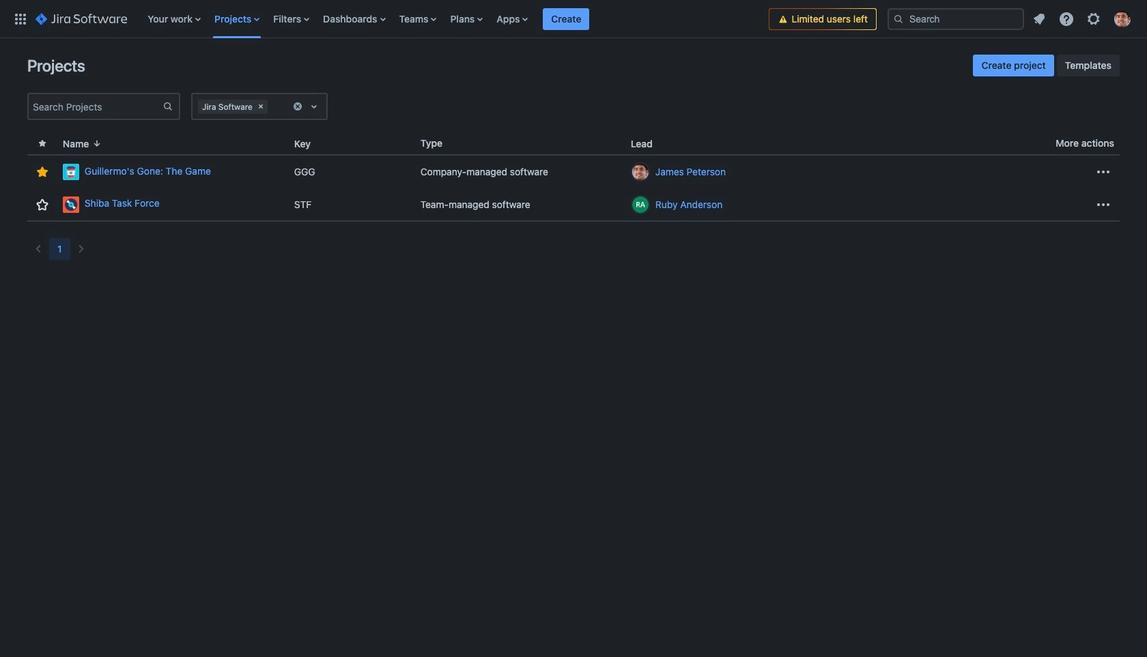 Task type: describe. For each thing, give the bounding box(es) containing it.
Search field
[[888, 8, 1025, 30]]

more image
[[1096, 164, 1112, 180]]

Choose Jira products text field
[[270, 100, 273, 113]]

0 horizontal spatial list
[[141, 0, 769, 38]]

appswitcher icon image
[[12, 11, 29, 27]]

Search Projects text field
[[29, 97, 163, 116]]

more image
[[1096, 196, 1112, 213]]

notifications image
[[1031, 11, 1048, 27]]

previous image
[[30, 241, 46, 258]]

help image
[[1059, 11, 1075, 27]]

star guillermo's gone: the game image
[[34, 164, 51, 180]]

open image
[[306, 98, 322, 115]]

search image
[[893, 13, 904, 24]]



Task type: locate. For each thing, give the bounding box(es) containing it.
your profile and settings image
[[1115, 11, 1131, 27]]

clear image
[[255, 101, 266, 112]]

None search field
[[888, 8, 1025, 30]]

next image
[[73, 241, 89, 258]]

list
[[141, 0, 769, 38], [1027, 6, 1139, 31]]

settings image
[[1086, 11, 1102, 27]]

1 horizontal spatial list
[[1027, 6, 1139, 31]]

primary element
[[8, 0, 769, 38]]

list item
[[543, 0, 590, 38]]

group
[[974, 55, 1120, 77]]

banner
[[0, 0, 1148, 38]]

clear image
[[292, 101, 303, 112]]

jira software image
[[36, 11, 127, 27], [36, 11, 127, 27]]

star shiba task force image
[[34, 196, 51, 213]]



Task type: vqa. For each thing, say whether or not it's contained in the screenshot.
ago
no



